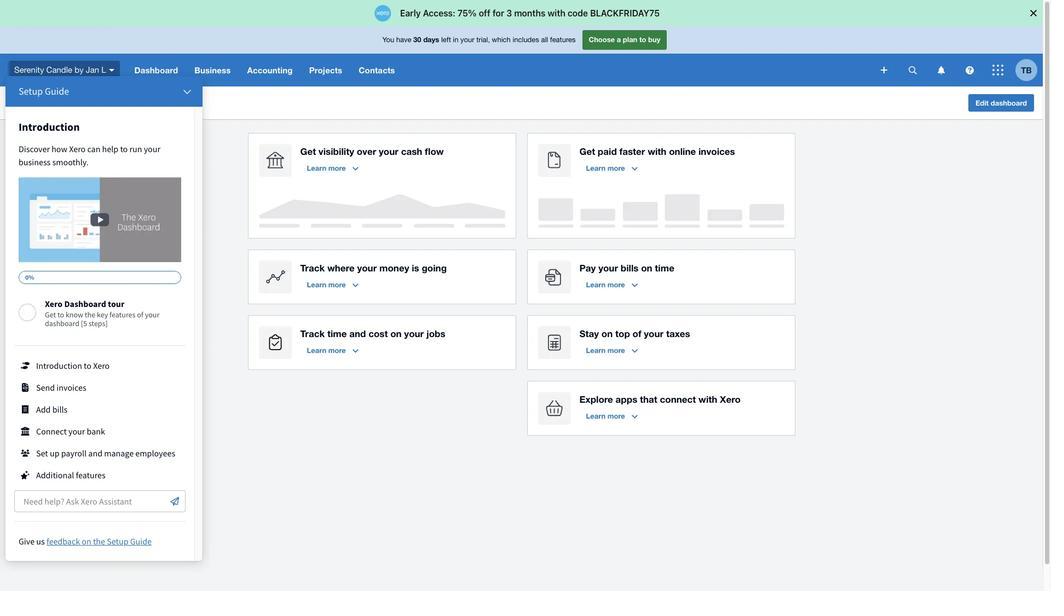 Task type: describe. For each thing, give the bounding box(es) containing it.
includes
[[513, 36, 539, 44]]

more for your
[[608, 280, 625, 289]]

banking preview line graph image
[[259, 194, 505, 228]]

money
[[380, 262, 409, 274]]

serenity candle by jan l inside "popup button"
[[14, 65, 106, 74]]

jobs
[[427, 328, 446, 340]]

learn for time
[[307, 346, 327, 355]]

where
[[328, 262, 355, 274]]

1 vertical spatial time
[[328, 328, 347, 340]]

0 vertical spatial time
[[655, 262, 675, 274]]

choose a plan to buy
[[589, 35, 661, 44]]

bills icon image
[[538, 261, 571, 294]]

more for where
[[329, 280, 346, 289]]

your inside you have 30 days left in your trial, which includes all features
[[461, 36, 475, 44]]

visibility
[[319, 146, 354, 157]]

your right "over"
[[379, 146, 399, 157]]

accounting button
[[239, 54, 301, 87]]

accounting
[[247, 65, 293, 75]]

taxes
[[667, 328, 691, 340]]

30
[[414, 35, 422, 44]]

invoices preview bar graph image
[[538, 194, 785, 228]]

choose
[[589, 35, 615, 44]]

banking icon image
[[259, 144, 292, 177]]

edit dashboard button
[[969, 94, 1035, 112]]

your right of
[[644, 328, 664, 340]]

learn more for where
[[307, 280, 346, 289]]

top
[[616, 328, 630, 340]]

over
[[357, 146, 376, 157]]

your left jobs
[[404, 328, 424, 340]]

bills
[[621, 262, 639, 274]]

tb
[[1022, 65, 1032, 75]]

more for time
[[329, 346, 346, 355]]

learn more button for time
[[300, 342, 365, 359]]

stay
[[580, 328, 599, 340]]

dashboard link
[[126, 54, 186, 87]]

more for on
[[608, 346, 625, 355]]

buy
[[649, 35, 661, 44]]

cost
[[369, 328, 388, 340]]

get for get paid faster with online invoices
[[580, 146, 596, 157]]

0 horizontal spatial on
[[391, 328, 402, 340]]

1 vertical spatial jan
[[94, 97, 111, 108]]

track where your money is going
[[300, 262, 447, 274]]

business
[[195, 65, 231, 75]]

taxes icon image
[[538, 326, 571, 359]]

banner containing tb
[[0, 26, 1044, 87]]

a
[[617, 35, 621, 44]]

2 horizontal spatial on
[[642, 262, 653, 274]]

online
[[669, 146, 696, 157]]

contacts button
[[351, 54, 403, 87]]

track for track where your money is going
[[300, 262, 325, 274]]

1 vertical spatial candle
[[48, 97, 79, 108]]

projects icon image
[[259, 326, 292, 359]]

your right where
[[357, 262, 377, 274]]

you have 30 days left in your trial, which includes all features
[[383, 35, 576, 44]]

cash
[[401, 146, 423, 157]]

xero
[[720, 394, 741, 405]]

learn more for visibility
[[307, 164, 346, 173]]

learn more button for your
[[580, 276, 645, 294]]

projects button
[[301, 54, 351, 87]]

projects
[[309, 65, 343, 75]]

1 horizontal spatial l
[[113, 97, 119, 108]]

learn for where
[[307, 280, 327, 289]]



Task type: locate. For each thing, give the bounding box(es) containing it.
more down track time and cost on your jobs
[[329, 346, 346, 355]]

more down pay your bills on time
[[608, 280, 625, 289]]

1 vertical spatial serenity
[[9, 97, 45, 108]]

track money icon image
[[259, 261, 292, 294]]

learn more button for where
[[300, 276, 365, 294]]

apps
[[616, 394, 638, 405]]

dialog
[[0, 0, 1052, 26]]

in
[[453, 36, 459, 44]]

serenity candle by jan l
[[14, 65, 106, 74], [9, 97, 119, 108]]

learn right projects icon
[[307, 346, 327, 355]]

1 horizontal spatial on
[[602, 328, 613, 340]]

get left the visibility
[[300, 146, 316, 157]]

learn more
[[307, 164, 346, 173], [586, 164, 625, 173], [307, 280, 346, 289], [586, 280, 625, 289], [307, 346, 346, 355], [586, 346, 625, 355], [586, 412, 625, 421]]

your
[[461, 36, 475, 44], [379, 146, 399, 157], [357, 262, 377, 274], [599, 262, 618, 274], [404, 328, 424, 340], [644, 328, 664, 340]]

learn for visibility
[[307, 164, 327, 173]]

get
[[300, 146, 316, 157], [580, 146, 596, 157]]

tb button
[[1016, 54, 1044, 87]]

learn more button down the visibility
[[300, 159, 365, 177]]

invoices
[[699, 146, 736, 157]]

learn for your
[[586, 280, 606, 289]]

learn more down the explore
[[586, 412, 625, 421]]

on left top
[[602, 328, 613, 340]]

1 vertical spatial with
[[699, 394, 718, 405]]

0 horizontal spatial get
[[300, 146, 316, 157]]

have
[[396, 36, 412, 44]]

learn more button down apps on the right bottom
[[580, 408, 645, 425]]

more
[[329, 164, 346, 173], [608, 164, 625, 173], [329, 280, 346, 289], [608, 280, 625, 289], [329, 346, 346, 355], [608, 346, 625, 355], [608, 412, 625, 421]]

0 vertical spatial l
[[101, 65, 106, 74]]

1 vertical spatial track
[[300, 328, 325, 340]]

learn for on
[[586, 346, 606, 355]]

get visibility over your cash flow
[[300, 146, 444, 157]]

dashboard
[[991, 99, 1028, 107]]

learn more for apps
[[586, 412, 625, 421]]

with left xero
[[699, 394, 718, 405]]

explore
[[580, 394, 613, 405]]

more down top
[[608, 346, 625, 355]]

0 vertical spatial by
[[75, 65, 84, 74]]

0 horizontal spatial with
[[648, 146, 667, 157]]

on
[[642, 262, 653, 274], [391, 328, 402, 340], [602, 328, 613, 340]]

that
[[640, 394, 658, 405]]

explore apps that connect with xero
[[580, 394, 741, 405]]

1 horizontal spatial with
[[699, 394, 718, 405]]

learn more for paid
[[586, 164, 625, 173]]

0 vertical spatial jan
[[86, 65, 99, 74]]

learn more button down and
[[300, 342, 365, 359]]

learn more button down paid
[[580, 159, 645, 177]]

time left and
[[328, 328, 347, 340]]

svg image inside serenity candle by jan l "popup button"
[[109, 69, 114, 72]]

navigation
[[126, 54, 874, 87]]

2 get from the left
[[580, 146, 596, 157]]

of
[[633, 328, 642, 340]]

more down the visibility
[[329, 164, 346, 173]]

learn more button for on
[[580, 342, 645, 359]]

your right pay
[[599, 262, 618, 274]]

0 vertical spatial serenity candle by jan l
[[14, 65, 106, 74]]

more down apps on the right bottom
[[608, 412, 625, 421]]

track right projects icon
[[300, 328, 325, 340]]

connect
[[660, 394, 696, 405]]

navigation containing dashboard
[[126, 54, 874, 87]]

dashboard
[[135, 65, 178, 75]]

edit
[[976, 99, 989, 107]]

1 track from the top
[[300, 262, 325, 274]]

learn more for time
[[307, 346, 346, 355]]

svg image
[[993, 65, 1004, 76], [909, 66, 917, 74], [938, 66, 945, 74], [881, 67, 888, 73], [109, 69, 114, 72]]

learn more for on
[[586, 346, 625, 355]]

learn more button for paid
[[580, 159, 645, 177]]

track for track time and cost on your jobs
[[300, 328, 325, 340]]

track left where
[[300, 262, 325, 274]]

learn more down paid
[[586, 164, 625, 173]]

learn more down stay
[[586, 346, 625, 355]]

get paid faster with online invoices
[[580, 146, 736, 157]]

your right the in
[[461, 36, 475, 44]]

pay
[[580, 262, 596, 274]]

learn down pay
[[586, 280, 606, 289]]

time
[[655, 262, 675, 274], [328, 328, 347, 340]]

learn down paid
[[586, 164, 606, 173]]

learn down the explore
[[586, 412, 606, 421]]

days
[[424, 35, 439, 44]]

going
[[422, 262, 447, 274]]

more for visibility
[[329, 164, 346, 173]]

serenity
[[14, 65, 44, 74], [9, 97, 45, 108]]

track time and cost on your jobs
[[300, 328, 446, 340]]

learn for apps
[[586, 412, 606, 421]]

more for paid
[[608, 164, 625, 173]]

with
[[648, 146, 667, 157], [699, 394, 718, 405]]

with right faster
[[648, 146, 667, 157]]

add-ons icon image
[[538, 392, 571, 425]]

left
[[441, 36, 451, 44]]

which
[[492, 36, 511, 44]]

learn down stay
[[586, 346, 606, 355]]

and
[[350, 328, 366, 340]]

business button
[[186, 54, 239, 87]]

learn more button down top
[[580, 342, 645, 359]]

0 vertical spatial candle
[[46, 65, 72, 74]]

more down where
[[329, 280, 346, 289]]

edit dashboard
[[976, 99, 1028, 107]]

learn more down pay
[[586, 280, 625, 289]]

get for get visibility over your cash flow
[[300, 146, 316, 157]]

0 vertical spatial serenity
[[14, 65, 44, 74]]

l
[[101, 65, 106, 74], [113, 97, 119, 108]]

candle
[[46, 65, 72, 74], [48, 97, 79, 108]]

more for apps
[[608, 412, 625, 421]]

flow
[[425, 146, 444, 157]]

learn
[[307, 164, 327, 173], [586, 164, 606, 173], [307, 280, 327, 289], [586, 280, 606, 289], [307, 346, 327, 355], [586, 346, 606, 355], [586, 412, 606, 421]]

0 horizontal spatial l
[[101, 65, 106, 74]]

plan
[[623, 35, 638, 44]]

paid
[[598, 146, 617, 157]]

to
[[640, 35, 647, 44]]

serenity candle by jan l button
[[0, 54, 126, 87]]

by inside "popup button"
[[75, 65, 84, 74]]

l inside "popup button"
[[101, 65, 106, 74]]

1 vertical spatial serenity candle by jan l
[[9, 97, 119, 108]]

learn more button
[[300, 159, 365, 177], [580, 159, 645, 177], [300, 276, 365, 294], [580, 276, 645, 294], [300, 342, 365, 359], [580, 342, 645, 359], [580, 408, 645, 425]]

time right bills
[[655, 262, 675, 274]]

by
[[75, 65, 84, 74], [81, 97, 92, 108]]

all
[[541, 36, 548, 44]]

svg image
[[966, 66, 974, 74]]

invoices icon image
[[538, 144, 571, 177]]

learn more button for visibility
[[300, 159, 365, 177]]

pay your bills on time
[[580, 262, 675, 274]]

learn for paid
[[586, 164, 606, 173]]

2 track from the top
[[300, 328, 325, 340]]

jan
[[86, 65, 99, 74], [94, 97, 111, 108]]

is
[[412, 262, 419, 274]]

0 vertical spatial track
[[300, 262, 325, 274]]

on right bills
[[642, 262, 653, 274]]

learn more for your
[[586, 280, 625, 289]]

on right cost
[[391, 328, 402, 340]]

0 horizontal spatial time
[[328, 328, 347, 340]]

1 horizontal spatial time
[[655, 262, 675, 274]]

trial,
[[477, 36, 490, 44]]

learn more button for apps
[[580, 408, 645, 425]]

learn more down track time and cost on your jobs
[[307, 346, 346, 355]]

serenity inside "popup button"
[[14, 65, 44, 74]]

faster
[[620, 146, 646, 157]]

more down paid
[[608, 164, 625, 173]]

learn more down where
[[307, 280, 346, 289]]

jan inside "popup button"
[[86, 65, 99, 74]]

learn down the visibility
[[307, 164, 327, 173]]

contacts
[[359, 65, 395, 75]]

1 vertical spatial by
[[81, 97, 92, 108]]

learn right track money icon
[[307, 280, 327, 289]]

get left paid
[[580, 146, 596, 157]]

stay on top of your taxes
[[580, 328, 691, 340]]

0 vertical spatial with
[[648, 146, 667, 157]]

learn more button down pay your bills on time
[[580, 276, 645, 294]]

1 vertical spatial l
[[113, 97, 119, 108]]

you
[[383, 36, 395, 44]]

banner
[[0, 26, 1044, 87]]

track
[[300, 262, 325, 274], [300, 328, 325, 340]]

learn more button down where
[[300, 276, 365, 294]]

1 horizontal spatial get
[[580, 146, 596, 157]]

learn more down the visibility
[[307, 164, 346, 173]]

1 get from the left
[[300, 146, 316, 157]]

features
[[550, 36, 576, 44]]

candle inside serenity candle by jan l "popup button"
[[46, 65, 72, 74]]



Task type: vqa. For each thing, say whether or not it's contained in the screenshot.
Invoice number ELEMENT
no



